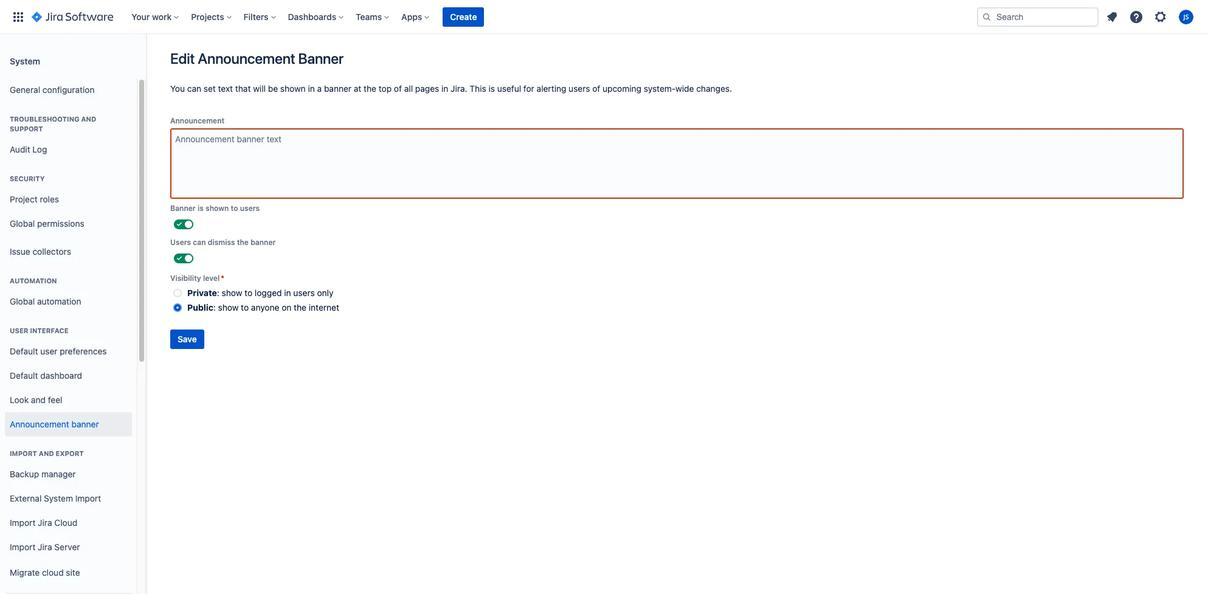 Task type: vqa. For each thing, say whether or not it's contained in the screenshot.
rightmost meeting
no



Task type: describe. For each thing, give the bounding box(es) containing it.
configuration
[[43, 84, 95, 95]]

teams
[[356, 11, 382, 22]]

wide
[[676, 83, 694, 94]]

automation
[[37, 296, 81, 306]]

to for users
[[231, 204, 238, 213]]

Search field
[[978, 7, 1099, 26]]

default user preferences
[[10, 346, 107, 356]]

project
[[10, 194, 38, 204]]

import jira server link
[[5, 535, 132, 560]]

audit log link
[[5, 137, 132, 162]]

and for troubleshooting
[[81, 115, 96, 123]]

: for public
[[213, 302, 216, 313]]

default user preferences link
[[5, 339, 132, 364]]

anyone
[[251, 302, 279, 313]]

settings image
[[1154, 9, 1169, 24]]

public : show to anyone on the internet
[[187, 302, 339, 313]]

backup manager
[[10, 469, 76, 479]]

dismiss
[[208, 238, 235, 247]]

announcement for announcement banner
[[10, 419, 69, 429]]

general
[[10, 84, 40, 95]]

mail group
[[5, 586, 132, 594]]

users inside option group
[[293, 288, 315, 298]]

logged
[[255, 288, 282, 298]]

global permissions link
[[5, 212, 132, 236]]

announcement banner link
[[5, 412, 132, 437]]

0 horizontal spatial users
[[240, 204, 260, 213]]

look and feel
[[10, 395, 62, 405]]

0 vertical spatial banner
[[324, 83, 352, 94]]

announcement for announcement
[[170, 116, 225, 125]]

private
[[187, 288, 217, 298]]

changes.
[[697, 83, 732, 94]]

that
[[235, 83, 251, 94]]

2 horizontal spatial the
[[364, 83, 377, 94]]

jira for server
[[38, 542, 52, 552]]

apps
[[402, 11, 422, 22]]

appswitcher icon image
[[11, 9, 26, 24]]

sidebar navigation image
[[133, 49, 159, 73]]

primary element
[[7, 0, 978, 34]]

edit
[[170, 50, 195, 67]]

visibility level *
[[170, 274, 224, 283]]

preferences
[[60, 346, 107, 356]]

be
[[268, 83, 278, 94]]

can for dismiss
[[193, 238, 206, 247]]

issue collectors link
[[5, 240, 132, 264]]

external system import link
[[5, 487, 132, 511]]

projects button
[[188, 7, 236, 26]]

filters button
[[240, 7, 281, 26]]

1 vertical spatial the
[[237, 238, 249, 247]]

global for global automation
[[10, 296, 35, 306]]

edit announcement banner
[[170, 50, 344, 67]]

will
[[253, 83, 266, 94]]

site
[[66, 567, 80, 578]]

audit
[[10, 144, 30, 154]]

set
[[204, 83, 216, 94]]

your
[[132, 11, 150, 22]]

automation
[[10, 277, 57, 285]]

2 horizontal spatial in
[[442, 83, 449, 94]]

manager
[[41, 469, 76, 479]]

0 vertical spatial system
[[10, 56, 40, 66]]

feel
[[48, 395, 62, 405]]

show for public
[[218, 302, 239, 313]]

general configuration link
[[5, 78, 132, 102]]

help image
[[1130, 9, 1144, 24]]

global automation link
[[5, 290, 132, 314]]

export
[[56, 450, 84, 457]]

import jira cloud
[[10, 517, 77, 528]]

create button
[[443, 7, 485, 26]]

migrate cloud site link
[[5, 560, 132, 586]]

project roles link
[[5, 187, 132, 212]]

import for import jira cloud
[[10, 517, 36, 528]]

all
[[404, 83, 413, 94]]

save
[[178, 334, 197, 344]]

look and feel link
[[5, 388, 132, 412]]

backup
[[10, 469, 39, 479]]

cloud
[[54, 517, 77, 528]]

this
[[470, 83, 486, 94]]

user interface group
[[5, 314, 132, 440]]

and for look
[[31, 395, 46, 405]]

apps button
[[398, 7, 435, 26]]

dashboards button
[[284, 7, 349, 26]]

issue collectors
[[10, 246, 71, 256]]

0 vertical spatial users
[[569, 83, 590, 94]]

troubleshooting
[[10, 115, 79, 123]]

pages
[[415, 83, 439, 94]]

only
[[317, 288, 334, 298]]

system-
[[644, 83, 676, 94]]

default for default dashboard
[[10, 370, 38, 381]]

internet
[[309, 302, 339, 313]]

Announcement text field
[[170, 128, 1184, 199]]

alerting
[[537, 83, 567, 94]]

global automation
[[10, 296, 81, 306]]

import for import jira server
[[10, 542, 36, 552]]

audit log
[[10, 144, 47, 154]]

public
[[187, 302, 213, 313]]



Task type: locate. For each thing, give the bounding box(es) containing it.
system down manager
[[44, 493, 73, 503]]

import
[[10, 450, 37, 457], [75, 493, 101, 503], [10, 517, 36, 528], [10, 542, 36, 552]]

1 vertical spatial show
[[218, 302, 239, 313]]

0 vertical spatial and
[[81, 115, 96, 123]]

import inside import jira cloud link
[[10, 517, 36, 528]]

a
[[317, 83, 322, 94]]

0 horizontal spatial banner
[[170, 204, 196, 213]]

to for logged
[[245, 288, 253, 298]]

and inside the import and export group
[[39, 450, 54, 457]]

the right the at
[[364, 83, 377, 94]]

shown up "dismiss" at left top
[[206, 204, 229, 213]]

None radio
[[173, 304, 182, 312]]

2 vertical spatial to
[[241, 302, 249, 313]]

look
[[10, 395, 29, 405]]

you can set text that will be shown in a banner at the top of all pages in jira. this is useful for alerting users of upcoming system-wide changes.
[[170, 83, 732, 94]]

banner containing your work
[[0, 0, 1209, 34]]

banner inside the user interface group
[[72, 419, 99, 429]]

: down level
[[217, 288, 219, 298]]

0 vertical spatial default
[[10, 346, 38, 356]]

security
[[10, 175, 45, 182]]

in left jira.
[[442, 83, 449, 94]]

in left a on the left of the page
[[308, 83, 315, 94]]

option group
[[170, 286, 1184, 315]]

the right the "on"
[[294, 302, 307, 313]]

to up users can dismiss the banner
[[231, 204, 238, 213]]

default dashboard
[[10, 370, 82, 381]]

0 horizontal spatial of
[[394, 83, 402, 94]]

1 horizontal spatial system
[[44, 493, 73, 503]]

1 horizontal spatial :
[[217, 288, 219, 298]]

option group containing private
[[170, 286, 1184, 315]]

the
[[364, 83, 377, 94], [237, 238, 249, 247], [294, 302, 307, 313]]

import down backup manager 'link'
[[75, 493, 101, 503]]

banner right "dismiss" at left top
[[251, 238, 276, 247]]

announcement inside the user interface group
[[10, 419, 69, 429]]

import and export group
[[5, 437, 132, 590]]

global down project
[[10, 218, 35, 228]]

is right this
[[489, 83, 495, 94]]

for
[[524, 83, 535, 94]]

:
[[217, 288, 219, 298], [213, 302, 216, 313]]

1 vertical spatial users
[[240, 204, 260, 213]]

banner
[[298, 50, 344, 67], [170, 204, 196, 213]]

in
[[308, 83, 315, 94], [442, 83, 449, 94], [284, 288, 291, 298]]

0 vertical spatial announcement
[[198, 50, 295, 67]]

useful
[[497, 83, 521, 94]]

banner up a on the left of the page
[[298, 50, 344, 67]]

announcement down "set"
[[170, 116, 225, 125]]

1 horizontal spatial shown
[[280, 83, 306, 94]]

import jira cloud link
[[5, 511, 132, 535]]

banner down look and feel 'link'
[[72, 419, 99, 429]]

1 horizontal spatial in
[[308, 83, 315, 94]]

global permissions
[[10, 218, 84, 228]]

show down '*'
[[222, 288, 242, 298]]

user
[[40, 346, 57, 356]]

global for global permissions
[[10, 218, 35, 228]]

0 horizontal spatial system
[[10, 56, 40, 66]]

1 vertical spatial banner
[[170, 204, 196, 213]]

and inside look and feel 'link'
[[31, 395, 46, 405]]

users right alerting
[[569, 83, 590, 94]]

2 of from the left
[[593, 83, 601, 94]]

your work button
[[128, 7, 184, 26]]

the inside option group
[[294, 302, 307, 313]]

2 horizontal spatial banner
[[324, 83, 352, 94]]

upcoming
[[603, 83, 642, 94]]

cloud
[[42, 567, 64, 578]]

global inside "link"
[[10, 296, 35, 306]]

notifications image
[[1105, 9, 1120, 24]]

0 vertical spatial is
[[489, 83, 495, 94]]

0 vertical spatial global
[[10, 218, 35, 228]]

and left feel
[[31, 395, 46, 405]]

jira for cloud
[[38, 517, 52, 528]]

shown right the be
[[280, 83, 306, 94]]

show
[[222, 288, 242, 298], [218, 302, 239, 313]]

2 vertical spatial banner
[[72, 419, 99, 429]]

roles
[[40, 194, 59, 204]]

banner
[[0, 0, 1209, 34]]

permissions
[[37, 218, 84, 228]]

user interface
[[10, 327, 68, 335]]

2 vertical spatial and
[[39, 450, 54, 457]]

on
[[282, 302, 292, 313]]

and inside troubleshooting and support
[[81, 115, 96, 123]]

0 vertical spatial shown
[[280, 83, 306, 94]]

show for private
[[222, 288, 242, 298]]

show right public
[[218, 302, 239, 313]]

project roles
[[10, 194, 59, 204]]

0 vertical spatial jira
[[38, 517, 52, 528]]

1 horizontal spatial the
[[294, 302, 307, 313]]

projects
[[191, 11, 224, 22]]

jira left "cloud"
[[38, 517, 52, 528]]

users left only
[[293, 288, 315, 298]]

1 vertical spatial can
[[193, 238, 206, 247]]

level
[[203, 274, 220, 283]]

create
[[450, 11, 477, 22]]

external system import
[[10, 493, 101, 503]]

users up users can dismiss the banner
[[240, 204, 260, 213]]

dashboards
[[288, 11, 336, 22]]

the right "dismiss" at left top
[[237, 238, 249, 247]]

of left all
[[394, 83, 402, 94]]

2 jira from the top
[[38, 542, 52, 552]]

0 vertical spatial the
[[364, 83, 377, 94]]

users
[[569, 83, 590, 94], [240, 204, 260, 213], [293, 288, 315, 298]]

*
[[221, 274, 224, 283]]

can left "set"
[[187, 83, 201, 94]]

: down private
[[213, 302, 216, 313]]

announcement
[[198, 50, 295, 67], [170, 116, 225, 125], [10, 419, 69, 429]]

1 vertical spatial default
[[10, 370, 38, 381]]

1 horizontal spatial banner
[[298, 50, 344, 67]]

jira software image
[[32, 9, 113, 24], [32, 9, 113, 24]]

troubleshooting and support group
[[5, 102, 132, 165]]

1 vertical spatial :
[[213, 302, 216, 313]]

you
[[170, 83, 185, 94]]

1 vertical spatial jira
[[38, 542, 52, 552]]

can right the 'users'
[[193, 238, 206, 247]]

search image
[[982, 12, 992, 22]]

and for import
[[39, 450, 54, 457]]

at
[[354, 83, 362, 94]]

can
[[187, 83, 201, 94], [193, 238, 206, 247]]

dashboard
[[40, 370, 82, 381]]

default dashboard link
[[5, 364, 132, 388]]

0 horizontal spatial the
[[237, 238, 249, 247]]

1 horizontal spatial banner
[[251, 238, 276, 247]]

of left upcoming
[[593, 83, 601, 94]]

save button
[[170, 330, 204, 349]]

work
[[152, 11, 172, 22]]

global down automation
[[10, 296, 35, 306]]

2 vertical spatial announcement
[[10, 419, 69, 429]]

general configuration
[[10, 84, 95, 95]]

issue
[[10, 246, 30, 256]]

1 vertical spatial global
[[10, 296, 35, 306]]

1 vertical spatial to
[[245, 288, 253, 298]]

to left logged
[[245, 288, 253, 298]]

system up general
[[10, 56, 40, 66]]

1 vertical spatial system
[[44, 493, 73, 503]]

text
[[218, 83, 233, 94]]

in up the "on"
[[284, 288, 291, 298]]

global inside security group
[[10, 218, 35, 228]]

1 vertical spatial shown
[[206, 204, 229, 213]]

and down general configuration "link"
[[81, 115, 96, 123]]

security group
[[5, 162, 132, 240]]

users can dismiss the banner
[[170, 238, 276, 247]]

jira left 'server' at the bottom
[[38, 542, 52, 552]]

troubleshooting and support
[[10, 115, 96, 133]]

0 vertical spatial to
[[231, 204, 238, 213]]

0 vertical spatial can
[[187, 83, 201, 94]]

default up the "look" at the left of page
[[10, 370, 38, 381]]

import inside import jira server link
[[10, 542, 36, 552]]

external
[[10, 493, 42, 503]]

import up backup
[[10, 450, 37, 457]]

banner up the 'users'
[[170, 204, 196, 213]]

import jira server
[[10, 542, 80, 552]]

to
[[231, 204, 238, 213], [245, 288, 253, 298], [241, 302, 249, 313]]

default inside 'link'
[[10, 346, 38, 356]]

2 vertical spatial users
[[293, 288, 315, 298]]

2 vertical spatial the
[[294, 302, 307, 313]]

private : show to logged in users only
[[187, 288, 334, 298]]

system inside the import and export group
[[44, 493, 73, 503]]

global
[[10, 218, 35, 228], [10, 296, 35, 306]]

0 vertical spatial :
[[217, 288, 219, 298]]

your work
[[132, 11, 172, 22]]

user
[[10, 327, 28, 335]]

: for private
[[217, 288, 219, 298]]

automation group
[[5, 264, 132, 318]]

0 horizontal spatial :
[[213, 302, 216, 313]]

None radio
[[173, 289, 182, 297]]

2 global from the top
[[10, 296, 35, 306]]

is
[[489, 83, 495, 94], [198, 204, 204, 213]]

and
[[81, 115, 96, 123], [31, 395, 46, 405], [39, 450, 54, 457]]

server
[[54, 542, 80, 552]]

to for anyone
[[241, 302, 249, 313]]

jira.
[[451, 83, 468, 94]]

banner right a on the left of the page
[[324, 83, 352, 94]]

announcement down look and feel
[[10, 419, 69, 429]]

1 horizontal spatial of
[[593, 83, 601, 94]]

0 horizontal spatial shown
[[206, 204, 229, 213]]

1 global from the top
[[10, 218, 35, 228]]

2 horizontal spatial users
[[569, 83, 590, 94]]

and up backup manager
[[39, 450, 54, 457]]

1 jira from the top
[[38, 517, 52, 528]]

0 vertical spatial banner
[[298, 50, 344, 67]]

1 vertical spatial banner
[[251, 238, 276, 247]]

users
[[170, 238, 191, 247]]

0 horizontal spatial in
[[284, 288, 291, 298]]

1 vertical spatial announcement
[[170, 116, 225, 125]]

import up migrate
[[10, 542, 36, 552]]

banner
[[324, 83, 352, 94], [251, 238, 276, 247], [72, 419, 99, 429]]

1 horizontal spatial users
[[293, 288, 315, 298]]

shown
[[280, 83, 306, 94], [206, 204, 229, 213]]

announcement up that
[[198, 50, 295, 67]]

default for default user preferences
[[10, 346, 38, 356]]

1 of from the left
[[394, 83, 402, 94]]

can for set
[[187, 83, 201, 94]]

is up users can dismiss the banner
[[198, 204, 204, 213]]

migrate
[[10, 567, 40, 578]]

to left the anyone at the bottom left of page
[[241, 302, 249, 313]]

log
[[33, 144, 47, 154]]

your profile and settings image
[[1180, 9, 1194, 24]]

1 vertical spatial is
[[198, 204, 204, 213]]

0 horizontal spatial is
[[198, 204, 204, 213]]

visibility
[[170, 274, 201, 283]]

top
[[379, 83, 392, 94]]

of
[[394, 83, 402, 94], [593, 83, 601, 94]]

0 vertical spatial show
[[222, 288, 242, 298]]

default down user
[[10, 346, 38, 356]]

collectors
[[33, 246, 71, 256]]

support
[[10, 125, 43, 133]]

1 vertical spatial and
[[31, 395, 46, 405]]

1 horizontal spatial is
[[489, 83, 495, 94]]

2 default from the top
[[10, 370, 38, 381]]

import inside external system import link
[[75, 493, 101, 503]]

1 default from the top
[[10, 346, 38, 356]]

import for import and export
[[10, 450, 37, 457]]

0 horizontal spatial banner
[[72, 419, 99, 429]]

import down external on the bottom of page
[[10, 517, 36, 528]]



